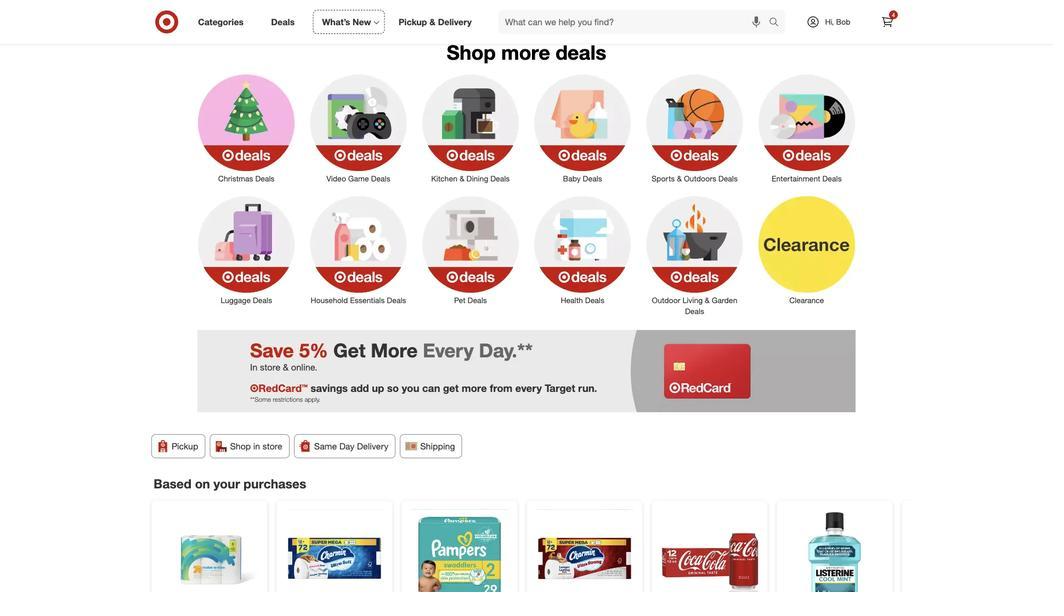 Task type: describe. For each thing, give the bounding box(es) containing it.
same day delivery
[[314, 441, 389, 452]]

living
[[683, 296, 703, 305]]

deals inside deals link
[[271, 17, 295, 27]]

deals inside luggage deals link
[[253, 296, 272, 305]]

baby deals link
[[527, 72, 639, 184]]

4
[[893, 11, 896, 18]]

based on your purchases
[[154, 476, 307, 492]]

savings
[[311, 382, 348, 395]]

based
[[154, 476, 192, 492]]

shop for shop in store
[[230, 441, 251, 452]]

luggage deals
[[221, 296, 272, 305]]

delivery for pickup & delivery
[[438, 17, 472, 27]]

garden
[[712, 296, 738, 305]]

day.**
[[479, 339, 533, 362]]

entertainment deals link
[[751, 72, 863, 184]]

health deals
[[561, 296, 605, 305]]

deals inside health deals "link"
[[586, 296, 605, 305]]

pet deals link
[[415, 194, 527, 306]]

pickup & delivery
[[399, 17, 472, 27]]

outdoor living & garden deals
[[652, 296, 738, 316]]

video game deals link
[[303, 72, 415, 184]]

bob
[[837, 17, 851, 27]]

kitchen & dining deals
[[432, 174, 510, 183]]

kitchen & dining deals link
[[415, 72, 527, 184]]

redcard™
[[259, 382, 308, 395]]

dining
[[467, 174, 489, 183]]

search button
[[765, 10, 791, 36]]

christmas deals link
[[190, 72, 303, 184]]

up
[[372, 382, 384, 395]]

apply.
[[305, 396, 321, 404]]

¬ redcard™ savings add up so you can get more from every target run. **some restrictions apply.
[[250, 382, 598, 404]]

& inside save 5% get more every day.** in store & online.
[[283, 362, 289, 373]]

entertainment
[[772, 174, 821, 183]]

add
[[351, 382, 369, 395]]

deals
[[556, 40, 607, 64]]

categories link
[[189, 10, 258, 34]]

shop for shop more deals
[[447, 40, 496, 64]]

sports & outdoors deals link
[[639, 72, 751, 184]]

run.
[[579, 382, 598, 395]]

what's new link
[[313, 10, 385, 34]]

deals inside christmas deals link
[[255, 174, 275, 183]]

luggage
[[221, 296, 251, 305]]

new
[[353, 17, 371, 27]]

hi,
[[826, 17, 835, 27]]

shipping button
[[400, 435, 463, 459]]

essentials
[[350, 296, 385, 305]]

outdoors
[[684, 174, 717, 183]]

categories
[[198, 17, 244, 27]]

restrictions
[[273, 396, 303, 404]]

video game deals
[[327, 174, 391, 183]]

sports & outdoors deals
[[652, 174, 738, 183]]

health deals link
[[527, 194, 639, 306]]

deals inside sports & outdoors deals link
[[719, 174, 738, 183]]

delivery for same day delivery
[[357, 441, 389, 452]]

save
[[250, 339, 294, 362]]

& for pickup
[[430, 17, 436, 27]]

household essentials deals
[[311, 296, 406, 305]]

household essentials deals link
[[303, 194, 415, 306]]

video
[[327, 174, 346, 183]]

get
[[443, 382, 459, 395]]

& inside outdoor living & garden deals
[[705, 296, 710, 305]]

get
[[334, 339, 366, 362]]

what's new
[[322, 17, 371, 27]]

store inside button
[[263, 441, 283, 452]]

every
[[516, 382, 542, 395]]

pet
[[454, 296, 466, 305]]

& for kitchen
[[460, 174, 465, 183]]

deals inside outdoor living & garden deals
[[686, 307, 705, 316]]

save 5% get more every day.** in store & online.
[[250, 339, 533, 373]]



Task type: vqa. For each thing, say whether or not it's contained in the screenshot.
fun)
no



Task type: locate. For each thing, give the bounding box(es) containing it.
purchases
[[244, 476, 307, 492]]

deals inside household essentials deals link
[[387, 296, 406, 305]]

1 horizontal spatial pickup
[[399, 17, 427, 27]]

1 vertical spatial shop
[[230, 441, 251, 452]]

clearance
[[790, 296, 825, 305]]

0 vertical spatial store
[[260, 362, 281, 373]]

deals link
[[262, 10, 309, 34]]

pickup
[[399, 17, 427, 27], [172, 441, 198, 452]]

delivery
[[438, 17, 472, 27], [357, 441, 389, 452]]

deals inside baby deals link
[[583, 174, 603, 183]]

0 horizontal spatial more
[[462, 382, 487, 395]]

listerine cool mint antiseptic mouthwash image
[[787, 510, 884, 593], [787, 510, 884, 593]]

online.
[[291, 362, 318, 373]]

& for sports
[[677, 174, 682, 183]]

0 vertical spatial pickup
[[399, 17, 427, 27]]

charmin ultra soft toilet paper image
[[286, 510, 384, 593], [286, 510, 384, 593]]

more inside ¬ redcard™ savings add up so you can get more from every target run. **some restrictions apply.
[[462, 382, 487, 395]]

shop inside button
[[230, 441, 251, 452]]

0 horizontal spatial delivery
[[357, 441, 389, 452]]

pickup right new
[[399, 17, 427, 27]]

0 horizontal spatial shop
[[230, 441, 251, 452]]

outdoor living & garden deals link
[[639, 194, 751, 317]]

deals left what's
[[271, 17, 295, 27]]

deals right luggage
[[253, 296, 272, 305]]

0 vertical spatial delivery
[[438, 17, 472, 27]]

4 link
[[876, 10, 900, 34]]

deals right essentials
[[387, 296, 406, 305]]

pet deals
[[454, 296, 487, 305]]

pickup inside pickup button
[[172, 441, 198, 452]]

store inside save 5% get more every day.** in store & online.
[[260, 362, 281, 373]]

deals right outdoors
[[719, 174, 738, 183]]

shop more deals
[[447, 40, 607, 64]]

entertainment deals
[[772, 174, 842, 183]]

¬
[[250, 382, 259, 395]]

What can we help you find? suggestions appear below search field
[[499, 10, 772, 34]]

so
[[387, 382, 399, 395]]

&
[[430, 17, 436, 27], [460, 174, 465, 183], [677, 174, 682, 183], [705, 296, 710, 305], [283, 362, 289, 373]]

delivery inside same day delivery button
[[357, 441, 389, 452]]

deals down living
[[686, 307, 705, 316]]

more
[[371, 339, 418, 362]]

kitchen
[[432, 174, 458, 183]]

pickup button
[[151, 435, 206, 459]]

store right "in"
[[263, 441, 283, 452]]

store
[[260, 362, 281, 373], [263, 441, 283, 452]]

health
[[561, 296, 583, 305]]

in
[[253, 441, 260, 452]]

every
[[423, 339, 474, 362]]

0 horizontal spatial pickup
[[172, 441, 198, 452]]

more
[[502, 40, 551, 64], [462, 382, 487, 395]]

deals right entertainment
[[823, 174, 842, 183]]

baby
[[563, 174, 581, 183]]

search
[[765, 18, 791, 28]]

pickup & delivery link
[[390, 10, 486, 34]]

what's
[[322, 17, 350, 27]]

pickup up based
[[172, 441, 198, 452]]

store right in
[[260, 362, 281, 373]]

shop in store button
[[210, 435, 290, 459]]

0 vertical spatial shop
[[447, 40, 496, 64]]

your
[[214, 476, 240, 492]]

hi, bob
[[826, 17, 851, 27]]

shop down pickup & delivery "link"
[[447, 40, 496, 64]]

pampers swaddlers active baby diapers - (select size and count) image
[[411, 510, 509, 593], [411, 510, 509, 593]]

**some
[[250, 396, 271, 404]]

household
[[311, 296, 348, 305]]

make-a-size paper towels - up & up™ image
[[161, 510, 259, 593], [161, 510, 259, 593]]

same
[[314, 441, 337, 452]]

game
[[348, 174, 369, 183]]

deals inside video game deals link
[[371, 174, 391, 183]]

1 horizontal spatial shop
[[447, 40, 496, 64]]

1 horizontal spatial delivery
[[438, 17, 472, 27]]

deals inside pet deals link
[[468, 296, 487, 305]]

you
[[402, 382, 420, 395]]

day
[[340, 441, 355, 452]]

deals right 'christmas'
[[255, 174, 275, 183]]

christmas
[[218, 174, 253, 183]]

clearance link
[[751, 194, 863, 306]]

luggage deals link
[[190, 194, 303, 306]]

target
[[545, 382, 576, 395]]

deals right health
[[586, 296, 605, 305]]

1 vertical spatial more
[[462, 382, 487, 395]]

deals right game
[[371, 174, 391, 183]]

deals inside entertainment deals link
[[823, 174, 842, 183]]

baby deals
[[563, 174, 603, 183]]

1 vertical spatial store
[[263, 441, 283, 452]]

can
[[423, 382, 441, 395]]

charmin ultra strong toilet paper image
[[536, 510, 634, 593], [536, 510, 634, 593]]

pickup for pickup & delivery
[[399, 17, 427, 27]]

coca-cola - 12pk/12 fl oz cans image
[[661, 510, 759, 593], [661, 510, 759, 593]]

shop
[[447, 40, 496, 64], [230, 441, 251, 452]]

christmas deals
[[218, 174, 275, 183]]

shop in store
[[230, 441, 283, 452]]

on
[[195, 476, 210, 492]]

pickup for pickup
[[172, 441, 198, 452]]

1 horizontal spatial more
[[502, 40, 551, 64]]

& inside "link"
[[430, 17, 436, 27]]

pickup inside pickup & delivery "link"
[[399, 17, 427, 27]]

delivery inside pickup & delivery "link"
[[438, 17, 472, 27]]

deals inside kitchen & dining deals link
[[491, 174, 510, 183]]

in
[[250, 362, 258, 373]]

sports
[[652, 174, 675, 183]]

deals right baby on the right top
[[583, 174, 603, 183]]

0 vertical spatial more
[[502, 40, 551, 64]]

outdoor
[[652, 296, 681, 305]]

same day delivery button
[[294, 435, 396, 459]]

5%
[[299, 339, 328, 362]]

1 vertical spatial pickup
[[172, 441, 198, 452]]

1 vertical spatial delivery
[[357, 441, 389, 452]]

deals
[[271, 17, 295, 27], [255, 174, 275, 183], [371, 174, 391, 183], [491, 174, 510, 183], [583, 174, 603, 183], [719, 174, 738, 183], [823, 174, 842, 183], [253, 296, 272, 305], [387, 296, 406, 305], [468, 296, 487, 305], [586, 296, 605, 305], [686, 307, 705, 316]]

deals right dining
[[491, 174, 510, 183]]

deals right pet
[[468, 296, 487, 305]]

shop left "in"
[[230, 441, 251, 452]]

from
[[490, 382, 513, 395]]

shipping
[[421, 441, 455, 452]]



